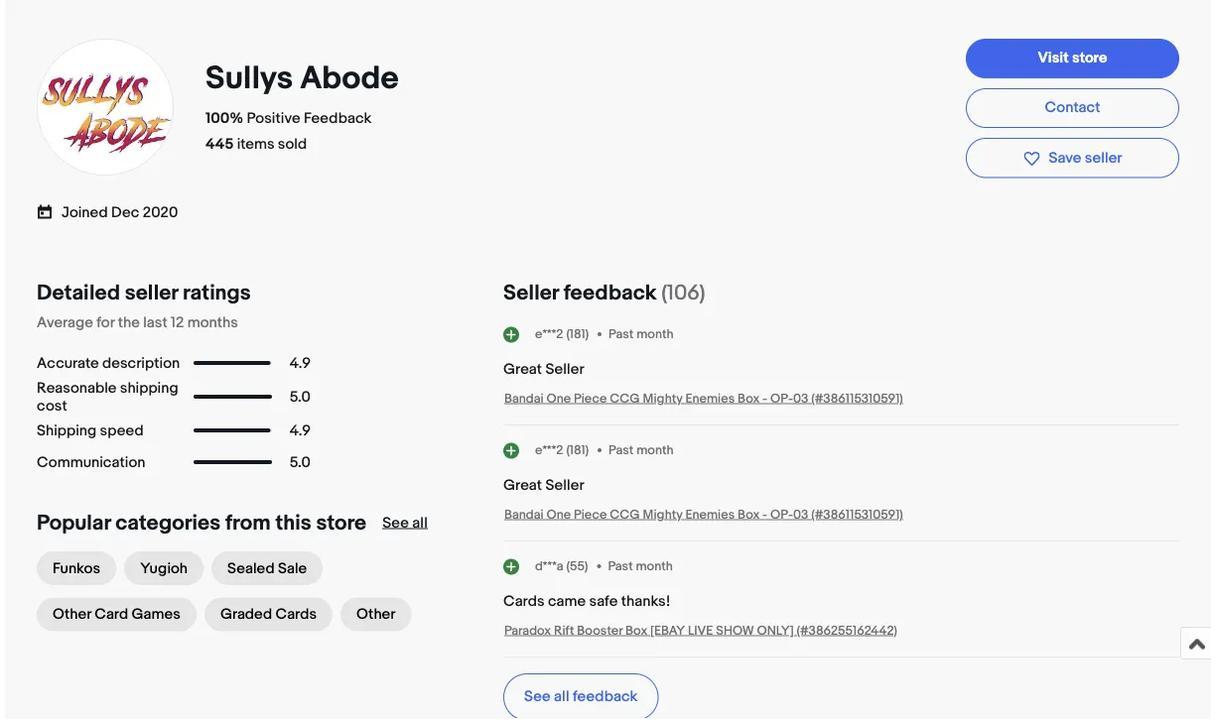 Task type: describe. For each thing, give the bounding box(es) containing it.
1 e***2 from the top
[[535, 327, 564, 342]]

sullys
[[206, 59, 293, 98]]

came
[[548, 593, 586, 610]]

text__icon wrapper image
[[37, 202, 62, 220]]

445
[[206, 135, 234, 153]]

1 e***2 (181) from the top
[[535, 327, 589, 342]]

booster
[[577, 623, 623, 639]]

2 bandai one piece ccg mighty enemies box - op-03 (#386115310591) link from the top
[[504, 507, 903, 523]]

1 - from the top
[[763, 391, 768, 406]]

sullys abode image
[[36, 38, 175, 177]]

4.9 for shipping speed
[[290, 422, 311, 440]]

2 e***2 from the top
[[535, 443, 564, 458]]

paradox rift booster box [ebay live show only] (#386255162442) link
[[504, 623, 898, 639]]

average
[[37, 314, 93, 331]]

only]
[[757, 623, 794, 639]]

sale
[[278, 560, 307, 578]]

1 vertical spatial past month
[[609, 443, 674, 458]]

0 horizontal spatial cards
[[276, 606, 317, 624]]

last
[[143, 314, 168, 331]]

2 vertical spatial past
[[608, 559, 633, 574]]

1 enemies from the top
[[686, 391, 735, 406]]

rift
[[554, 623, 574, 639]]

sullys abode
[[206, 59, 399, 98]]

detailed seller ratings
[[37, 280, 251, 306]]

1 op- from the top
[[771, 391, 793, 406]]

abode
[[300, 59, 399, 98]]

from
[[225, 510, 271, 536]]

(#386255162442)
[[797, 623, 898, 639]]

4.9 for accurate description
[[290, 354, 311, 372]]

2 vertical spatial past month
[[608, 559, 673, 574]]

1 vertical spatial store
[[316, 510, 367, 536]]

seller feedback (106)
[[503, 280, 706, 306]]

yugioh
[[140, 560, 188, 578]]

1 bandai one piece ccg mighty enemies box - op-03 (#386115310591) link from the top
[[504, 391, 903, 406]]

save seller button
[[966, 138, 1180, 178]]

2 ccg from the top
[[610, 507, 640, 523]]

12
[[171, 314, 184, 331]]

contact
[[1045, 99, 1101, 117]]

2 great seller from the top
[[503, 476, 584, 494]]

sealed
[[227, 560, 275, 578]]

funkos link
[[37, 552, 116, 586]]

other for other card games
[[53, 606, 91, 624]]

0 vertical spatial past
[[609, 327, 634, 342]]

joined dec 2020
[[62, 204, 178, 222]]

1 03 from the top
[[793, 391, 809, 406]]

paradox rift booster box [ebay live show only] (#386255162442)
[[504, 623, 898, 639]]

description
[[102, 354, 180, 372]]

d***a (55)
[[535, 559, 588, 574]]

see all
[[382, 514, 428, 532]]

2 - from the top
[[763, 507, 768, 523]]

shipping speed
[[37, 422, 144, 440]]

2 (#386115310591) from the top
[[812, 507, 903, 523]]

cost
[[37, 397, 67, 415]]

sullys abode link
[[206, 59, 406, 98]]

5.0 for communication
[[290, 454, 311, 471]]

see for see all
[[382, 514, 409, 532]]

2 bandai one piece ccg mighty enemies box - op-03 (#386115310591) from the top
[[504, 507, 903, 523]]

100%
[[206, 109, 244, 127]]

2 e***2 (181) from the top
[[535, 443, 589, 458]]

0 vertical spatial past month
[[609, 327, 674, 342]]

graded
[[220, 606, 272, 624]]

5.0 for reasonable shipping cost
[[290, 388, 311, 406]]

1 mighty from the top
[[643, 391, 683, 406]]

accurate description
[[37, 354, 180, 372]]

graded cards
[[220, 606, 317, 624]]

all for see all feedback
[[554, 688, 570, 706]]

2 op- from the top
[[771, 507, 793, 523]]

other card games
[[53, 606, 181, 624]]

funkos
[[53, 560, 100, 578]]

store inside 'visit store' link
[[1072, 49, 1108, 67]]

visit
[[1038, 49, 1069, 67]]

other for other
[[357, 606, 396, 624]]

communication
[[37, 454, 145, 471]]

detailed
[[37, 280, 120, 306]]

0 vertical spatial seller
[[503, 280, 559, 306]]

accurate
[[37, 354, 99, 372]]

cards came safe thanks!
[[503, 593, 671, 610]]

seller for save
[[1085, 149, 1123, 167]]

this
[[275, 510, 311, 536]]

graded cards link
[[204, 598, 333, 632]]

1 ccg from the top
[[610, 391, 640, 406]]



Task type: locate. For each thing, give the bounding box(es) containing it.
1 vertical spatial 4.9
[[290, 422, 311, 440]]

sold
[[278, 135, 307, 153]]

cards up paradox at the bottom of the page
[[503, 593, 545, 610]]

great
[[503, 360, 542, 378], [503, 476, 542, 494]]

see all feedback link
[[503, 674, 659, 720]]

1 vertical spatial enemies
[[686, 507, 735, 523]]

2 5.0 from the top
[[290, 454, 311, 471]]

1 great from the top
[[503, 360, 542, 378]]

1 vertical spatial one
[[547, 507, 571, 523]]

1 vertical spatial 5.0
[[290, 454, 311, 471]]

dec
[[111, 204, 139, 222]]

1 piece from the top
[[574, 391, 607, 406]]

feedback
[[304, 109, 372, 127]]

seller
[[503, 280, 559, 306], [546, 360, 584, 378], [546, 476, 584, 494]]

0 horizontal spatial all
[[412, 514, 428, 532]]

2 other from the left
[[357, 606, 396, 624]]

popular
[[37, 510, 111, 536]]

mighty
[[643, 391, 683, 406], [643, 507, 683, 523]]

reasonable
[[37, 379, 117, 397]]

0 vertical spatial bandai one piece ccg mighty enemies box - op-03 (#386115310591)
[[504, 391, 903, 406]]

0 vertical spatial one
[[547, 391, 571, 406]]

joined
[[62, 204, 108, 222]]

store right visit at the top
[[1072, 49, 1108, 67]]

0 horizontal spatial store
[[316, 510, 367, 536]]

1 vertical spatial bandai one piece ccg mighty enemies box - op-03 (#386115310591)
[[504, 507, 903, 523]]

1 horizontal spatial all
[[554, 688, 570, 706]]

reasonable shipping cost
[[37, 379, 178, 415]]

0 vertical spatial mighty
[[643, 391, 683, 406]]

other card games link
[[37, 598, 197, 632]]

0 vertical spatial bandai
[[504, 391, 544, 406]]

5.0
[[290, 388, 311, 406], [290, 454, 311, 471]]

1 (181) from the top
[[566, 327, 589, 342]]

show
[[716, 623, 754, 639]]

0 horizontal spatial other
[[53, 606, 91, 624]]

0 vertical spatial box
[[738, 391, 760, 406]]

bandai
[[504, 391, 544, 406], [504, 507, 544, 523]]

0 vertical spatial piece
[[574, 391, 607, 406]]

1 (#386115310591) from the top
[[812, 391, 903, 406]]

100% positive feedback 445 items sold
[[206, 109, 372, 153]]

month
[[637, 327, 674, 342], [637, 443, 674, 458], [636, 559, 673, 574]]

1 horizontal spatial cards
[[503, 593, 545, 610]]

ratings
[[183, 280, 251, 306]]

[ebay
[[650, 623, 685, 639]]

1 vertical spatial all
[[554, 688, 570, 706]]

1 vertical spatial seller
[[125, 280, 178, 306]]

(#386115310591)
[[812, 391, 903, 406], [812, 507, 903, 523]]

feedback down booster
[[573, 688, 638, 706]]

visit store link
[[966, 39, 1180, 79]]

live
[[688, 623, 713, 639]]

1 vertical spatial 03
[[793, 507, 809, 523]]

seller
[[1085, 149, 1123, 167], [125, 280, 178, 306]]

0 vertical spatial 03
[[793, 391, 809, 406]]

1 vertical spatial (#386115310591)
[[812, 507, 903, 523]]

2 vertical spatial box
[[626, 623, 648, 639]]

great seller up "d***a"
[[503, 476, 584, 494]]

box
[[738, 391, 760, 406], [738, 507, 760, 523], [626, 623, 648, 639]]

e***2 (181)
[[535, 327, 589, 342], [535, 443, 589, 458]]

1 vertical spatial bandai one piece ccg mighty enemies box - op-03 (#386115310591) link
[[504, 507, 903, 523]]

sealed sale
[[227, 560, 307, 578]]

cards
[[503, 593, 545, 610], [276, 606, 317, 624]]

1 one from the top
[[547, 391, 571, 406]]

all for see all
[[412, 514, 428, 532]]

1 bandai from the top
[[504, 391, 544, 406]]

0 vertical spatial bandai one piece ccg mighty enemies box - op-03 (#386115310591) link
[[504, 391, 903, 406]]

2 vertical spatial seller
[[546, 476, 584, 494]]

average for the last 12 months
[[37, 314, 238, 331]]

0 vertical spatial store
[[1072, 49, 1108, 67]]

0 vertical spatial e***2 (181)
[[535, 327, 589, 342]]

(106)
[[662, 280, 706, 306]]

1 vertical spatial (181)
[[566, 443, 589, 458]]

great seller
[[503, 360, 584, 378], [503, 476, 584, 494]]

other
[[53, 606, 91, 624], [357, 606, 396, 624]]

1 vertical spatial mighty
[[643, 507, 683, 523]]

yugioh link
[[124, 552, 204, 586]]

1 horizontal spatial other
[[357, 606, 396, 624]]

1 vertical spatial e***2 (181)
[[535, 443, 589, 458]]

1 vertical spatial month
[[637, 443, 674, 458]]

0 vertical spatial great seller
[[503, 360, 584, 378]]

visit store
[[1038, 49, 1108, 67]]

0 vertical spatial all
[[412, 514, 428, 532]]

1 vertical spatial past
[[609, 443, 634, 458]]

2 great from the top
[[503, 476, 542, 494]]

2 enemies from the top
[[686, 507, 735, 523]]

card
[[95, 606, 128, 624]]

games
[[132, 606, 181, 624]]

1 5.0 from the top
[[290, 388, 311, 406]]

1 bandai one piece ccg mighty enemies box - op-03 (#386115310591) from the top
[[504, 391, 903, 406]]

items
[[237, 135, 275, 153]]

0 vertical spatial seller
[[1085, 149, 1123, 167]]

cards down sale
[[276, 606, 317, 624]]

the
[[118, 314, 140, 331]]

e***2
[[535, 327, 564, 342], [535, 443, 564, 458]]

save
[[1049, 149, 1082, 167]]

speed
[[100, 422, 144, 440]]

0 vertical spatial -
[[763, 391, 768, 406]]

1 4.9 from the top
[[290, 354, 311, 372]]

0 horizontal spatial see
[[382, 514, 409, 532]]

one
[[547, 391, 571, 406], [547, 507, 571, 523]]

1 great seller from the top
[[503, 360, 584, 378]]

2020
[[143, 204, 178, 222]]

0 vertical spatial (#386115310591)
[[812, 391, 903, 406]]

1 vertical spatial box
[[738, 507, 760, 523]]

feedback
[[564, 280, 657, 306], [573, 688, 638, 706]]

ccg
[[610, 391, 640, 406], [610, 507, 640, 523]]

2 bandai from the top
[[504, 507, 544, 523]]

feedback left (106)
[[564, 280, 657, 306]]

op-
[[771, 391, 793, 406], [771, 507, 793, 523]]

positive
[[247, 109, 300, 127]]

bandai one piece ccg mighty enemies box - op-03 (#386115310591) link
[[504, 391, 903, 406], [504, 507, 903, 523]]

see up other link
[[382, 514, 409, 532]]

seller for detailed
[[125, 280, 178, 306]]

2 03 from the top
[[793, 507, 809, 523]]

(55)
[[566, 559, 588, 574]]

2 vertical spatial month
[[636, 559, 673, 574]]

see down paradox at the bottom of the page
[[524, 688, 551, 706]]

store right this
[[316, 510, 367, 536]]

bandai one piece ccg mighty enemies box - op-03 (#386115310591)
[[504, 391, 903, 406], [504, 507, 903, 523]]

months
[[187, 314, 238, 331]]

0 vertical spatial op-
[[771, 391, 793, 406]]

0 vertical spatial (181)
[[566, 327, 589, 342]]

0 vertical spatial see
[[382, 514, 409, 532]]

popular categories from this store
[[37, 510, 367, 536]]

0 vertical spatial great
[[503, 360, 542, 378]]

0 vertical spatial ccg
[[610, 391, 640, 406]]

save seller
[[1049, 149, 1123, 167]]

1 vertical spatial feedback
[[573, 688, 638, 706]]

seller up last
[[125, 280, 178, 306]]

-
[[763, 391, 768, 406], [763, 507, 768, 523]]

0 horizontal spatial seller
[[125, 280, 178, 306]]

categories
[[115, 510, 221, 536]]

0 vertical spatial feedback
[[564, 280, 657, 306]]

thanks!
[[621, 593, 671, 610]]

piece
[[574, 391, 607, 406], [574, 507, 607, 523]]

2 piece from the top
[[574, 507, 607, 523]]

sealed sale link
[[212, 552, 323, 586]]

other left card
[[53, 606, 91, 624]]

1 vertical spatial e***2
[[535, 443, 564, 458]]

d***a
[[535, 559, 564, 574]]

2 mighty from the top
[[643, 507, 683, 523]]

1 horizontal spatial see
[[524, 688, 551, 706]]

contact link
[[966, 89, 1180, 128]]

1 vertical spatial ccg
[[610, 507, 640, 523]]

for
[[97, 314, 114, 331]]

2 one from the top
[[547, 507, 571, 523]]

2 4.9 from the top
[[290, 422, 311, 440]]

great seller down seller feedback (106)
[[503, 360, 584, 378]]

seller right save
[[1085, 149, 1123, 167]]

see all feedback
[[524, 688, 638, 706]]

see all link
[[382, 514, 428, 532]]

0 vertical spatial e***2
[[535, 327, 564, 342]]

1 vertical spatial see
[[524, 688, 551, 706]]

shipping
[[37, 422, 97, 440]]

1 other from the left
[[53, 606, 91, 624]]

1 vertical spatial great seller
[[503, 476, 584, 494]]

1 vertical spatial piece
[[574, 507, 607, 523]]

1 vertical spatial great
[[503, 476, 542, 494]]

all
[[412, 514, 428, 532], [554, 688, 570, 706]]

2 (181) from the top
[[566, 443, 589, 458]]

other down the see all
[[357, 606, 396, 624]]

safe
[[589, 593, 618, 610]]

see
[[382, 514, 409, 532], [524, 688, 551, 706]]

1 vertical spatial seller
[[546, 360, 584, 378]]

1 horizontal spatial store
[[1072, 49, 1108, 67]]

shipping
[[120, 379, 178, 397]]

0 vertical spatial 5.0
[[290, 388, 311, 406]]

see for see all feedback
[[524, 688, 551, 706]]

paradox
[[504, 623, 551, 639]]

other link
[[341, 598, 412, 632]]

1 vertical spatial -
[[763, 507, 768, 523]]

enemies
[[686, 391, 735, 406], [686, 507, 735, 523]]

0 vertical spatial 4.9
[[290, 354, 311, 372]]

seller inside save seller button
[[1085, 149, 1123, 167]]

1 horizontal spatial seller
[[1085, 149, 1123, 167]]

1 vertical spatial op-
[[771, 507, 793, 523]]

1 vertical spatial bandai
[[504, 507, 544, 523]]

4.9
[[290, 354, 311, 372], [290, 422, 311, 440]]

0 vertical spatial month
[[637, 327, 674, 342]]

0 vertical spatial enemies
[[686, 391, 735, 406]]



Task type: vqa. For each thing, say whether or not it's contained in the screenshot.
middle Box
yes



